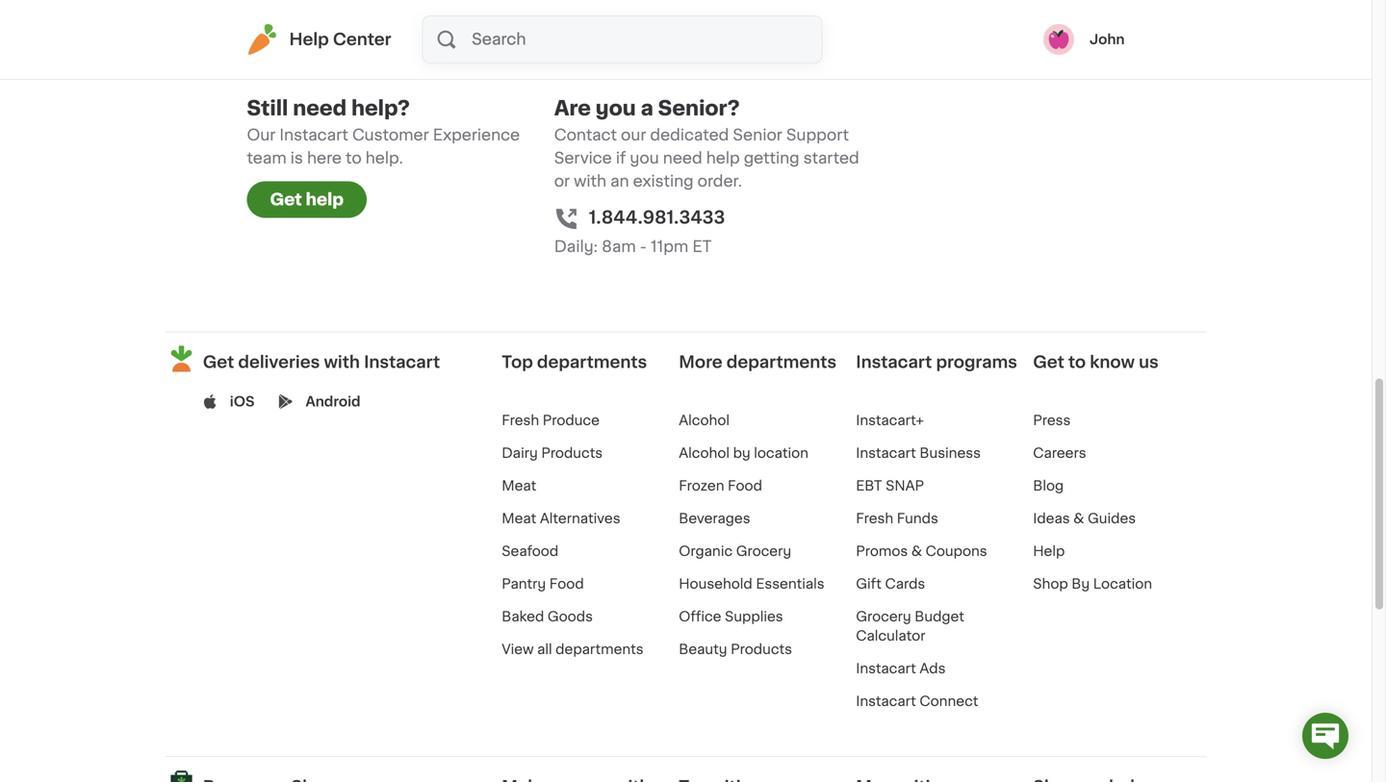 Task type: describe. For each thing, give the bounding box(es) containing it.
senior?
[[658, 98, 740, 118]]

still need help? our instacart customer experience team is here to help.
[[247, 98, 520, 166]]

meat for meat link
[[502, 480, 537, 493]]

budget
[[915, 611, 965, 624]]

john link
[[1044, 24, 1125, 55]]

fresh for fresh funds
[[856, 512, 894, 526]]

beverages
[[679, 512, 751, 526]]

instacart inside still need help? our instacart customer experience team is here to help.
[[280, 127, 348, 143]]

pantry food link
[[502, 578, 584, 591]]

need inside still need help? our instacart customer experience team is here to help.
[[293, 98, 347, 118]]

press link
[[1033, 414, 1071, 428]]

ideas & guides
[[1033, 512, 1136, 526]]

baked
[[502, 611, 544, 624]]

grocery inside grocery budget calculator
[[856, 611, 911, 624]]

instacart for instacart ads
[[856, 663, 916, 676]]

meat link
[[502, 480, 537, 493]]

top
[[502, 354, 533, 370]]

household essentials link
[[679, 578, 825, 591]]

press
[[1033, 414, 1071, 428]]

ios link
[[230, 392, 255, 411]]

1.844.981.3433
[[589, 209, 725, 226]]

2 instacart shopper app logo image from the top
[[165, 768, 197, 783]]

ideas & guides link
[[1033, 512, 1136, 526]]

ideas
[[1033, 512, 1070, 526]]

still
[[247, 98, 288, 118]]

departments for more departments
[[727, 354, 837, 370]]

produce
[[543, 414, 600, 428]]

alcohol for alcohol link
[[679, 414, 730, 428]]

seafood
[[502, 545, 559, 559]]

office
[[679, 611, 722, 624]]

an
[[610, 174, 629, 189]]

are
[[554, 98, 591, 118]]

alcohol by location link
[[679, 447, 809, 460]]

coupons
[[926, 545, 987, 559]]

center
[[333, 31, 391, 48]]

blog
[[1033, 480, 1064, 493]]

contact
[[554, 127, 617, 143]]

ads
[[920, 663, 946, 676]]

top departments
[[502, 354, 647, 370]]

started
[[804, 150, 859, 166]]

need inside are you a senior? contact our dedicated senior support service if you need help getting started or with an existing order.
[[663, 150, 702, 166]]

frozen food
[[679, 480, 762, 493]]

with inside are you a senior? contact our dedicated senior support service if you need help getting started or with an existing order.
[[574, 174, 607, 189]]

fresh funds
[[856, 512, 938, 526]]

fresh funds link
[[856, 512, 938, 526]]

instacart+
[[856, 414, 924, 428]]

is
[[291, 150, 303, 166]]

grocery budget calculator
[[856, 611, 965, 643]]

instacart ads link
[[856, 663, 946, 676]]

our
[[621, 127, 646, 143]]

instacart image
[[247, 24, 278, 55]]

instacart ads
[[856, 663, 946, 676]]

1.844.981.3433 link
[[589, 205, 725, 231]]

help center
[[289, 31, 391, 48]]

alternatives
[[540, 512, 621, 526]]

get help
[[270, 191, 344, 208]]

more
[[679, 354, 723, 370]]

ebt snap link
[[856, 480, 924, 493]]

dairy
[[502, 447, 538, 460]]

promos
[[856, 545, 908, 559]]

seafood link
[[502, 545, 559, 559]]

0 vertical spatial grocery
[[736, 545, 792, 559]]

1 instacart shopper app logo image from the top
[[165, 343, 197, 375]]

by
[[1072, 578, 1090, 591]]

organic
[[679, 545, 733, 559]]

Search search field
[[470, 16, 822, 63]]

location
[[1093, 578, 1153, 591]]

more departments
[[679, 354, 837, 370]]

know
[[1090, 354, 1135, 370]]

help inside button
[[306, 191, 344, 208]]

view all departments
[[502, 643, 644, 657]]

calculator
[[856, 630, 926, 643]]

frozen
[[679, 480, 724, 493]]

get for get to know us
[[1033, 354, 1065, 370]]

if
[[616, 150, 626, 166]]

get for get deliveries with instacart
[[203, 354, 234, 370]]

connect
[[920, 695, 979, 709]]

android
[[306, 395, 361, 409]]

help?
[[351, 98, 410, 118]]

blog link
[[1033, 480, 1064, 493]]

pantry food
[[502, 578, 584, 591]]

funds
[[897, 512, 938, 526]]

alcohol for alcohol by location
[[679, 447, 730, 460]]

& for ideas
[[1074, 512, 1084, 526]]

organic grocery
[[679, 545, 792, 559]]

location
[[754, 447, 809, 460]]

shop by location link
[[1033, 578, 1153, 591]]

departments for top departments
[[537, 354, 647, 370]]

team
[[247, 150, 287, 166]]

get help button
[[247, 181, 367, 218]]

help for help center
[[289, 31, 329, 48]]

dairy products
[[502, 447, 603, 460]]

1 vertical spatial you
[[630, 150, 659, 166]]

et
[[693, 239, 712, 254]]

departments down goods
[[556, 643, 644, 657]]

alcohol by location
[[679, 447, 809, 460]]



Task type: vqa. For each thing, say whether or not it's contained in the screenshot.
the right GROCERY
yes



Task type: locate. For each thing, give the bounding box(es) containing it.
food for frozen food
[[728, 480, 762, 493]]

1 horizontal spatial products
[[731, 643, 792, 657]]

you right if
[[630, 150, 659, 166]]

1 vertical spatial help
[[1033, 545, 1065, 559]]

0 vertical spatial fresh
[[502, 414, 539, 428]]

instacart business
[[856, 447, 981, 460]]

promos & coupons link
[[856, 545, 987, 559]]

grocery
[[736, 545, 792, 559], [856, 611, 911, 624]]

0 vertical spatial alcohol
[[679, 414, 730, 428]]

1 vertical spatial grocery
[[856, 611, 911, 624]]

-
[[640, 239, 647, 254]]

0 horizontal spatial get
[[203, 354, 234, 370]]

0 vertical spatial &
[[1074, 512, 1084, 526]]

2 horizontal spatial get
[[1033, 354, 1065, 370]]

meat alternatives link
[[502, 512, 621, 526]]

1 vertical spatial alcohol
[[679, 447, 730, 460]]

household essentials
[[679, 578, 825, 591]]

supplies
[[725, 611, 783, 624]]

instacart programs
[[856, 354, 1018, 370]]

senior
[[733, 127, 783, 143]]

get inside button
[[270, 191, 302, 208]]

1 vertical spatial products
[[731, 643, 792, 657]]

& down funds
[[912, 545, 922, 559]]

to inside still need help? our instacart customer experience team is here to help.
[[346, 150, 362, 166]]

help down here
[[306, 191, 344, 208]]

0 vertical spatial food
[[728, 480, 762, 493]]

food up goods
[[550, 578, 584, 591]]

food down alcohol by location
[[728, 480, 762, 493]]

are you a senior? contact our dedicated senior support service if you need help getting started or with an existing order.
[[554, 98, 859, 189]]

beauty products
[[679, 643, 792, 657]]

promos & coupons
[[856, 545, 987, 559]]

1 alcohol from the top
[[679, 414, 730, 428]]

products down produce
[[541, 447, 603, 460]]

0 vertical spatial help
[[289, 31, 329, 48]]

beauty
[[679, 643, 727, 657]]

instacart shopper app logo image
[[165, 343, 197, 375], [165, 768, 197, 783]]

1 vertical spatial fresh
[[856, 512, 894, 526]]

0 horizontal spatial fresh
[[502, 414, 539, 428]]

with down service
[[574, 174, 607, 189]]

support
[[786, 127, 849, 143]]

ebt snap
[[856, 480, 924, 493]]

our
[[247, 127, 276, 143]]

shop by location
[[1033, 578, 1153, 591]]

baked goods
[[502, 611, 593, 624]]

fresh up dairy
[[502, 414, 539, 428]]

help
[[289, 31, 329, 48], [1033, 545, 1065, 559]]

careers link
[[1033, 447, 1087, 460]]

help up order.
[[706, 150, 740, 166]]

1 meat from the top
[[502, 480, 537, 493]]

getting
[[744, 150, 800, 166]]

0 vertical spatial help
[[706, 150, 740, 166]]

ebt
[[856, 480, 882, 493]]

instacart for instacart connect
[[856, 695, 916, 709]]

1 vertical spatial with
[[324, 354, 360, 370]]

daily: 8am - 11pm et
[[554, 239, 712, 254]]

0 horizontal spatial food
[[550, 578, 584, 591]]

1 horizontal spatial to
[[1069, 354, 1086, 370]]

essentials
[[756, 578, 825, 591]]

fresh down ebt
[[856, 512, 894, 526]]

alcohol link
[[679, 414, 730, 428]]

with
[[574, 174, 607, 189], [324, 354, 360, 370]]

alcohol up 'alcohol by location' link
[[679, 414, 730, 428]]

dairy products link
[[502, 447, 603, 460]]

with up android link
[[324, 354, 360, 370]]

0 horizontal spatial grocery
[[736, 545, 792, 559]]

pantry
[[502, 578, 546, 591]]

& for promos
[[912, 545, 922, 559]]

experience
[[433, 127, 520, 143]]

instacart for instacart programs
[[856, 354, 932, 370]]

food for pantry food
[[550, 578, 584, 591]]

departments up produce
[[537, 354, 647, 370]]

organic grocery link
[[679, 545, 792, 559]]

you left a
[[596, 98, 636, 118]]

fresh produce link
[[502, 414, 600, 428]]

1 horizontal spatial &
[[1074, 512, 1084, 526]]

view
[[502, 643, 534, 657]]

0 horizontal spatial help
[[289, 31, 329, 48]]

2 alcohol from the top
[[679, 447, 730, 460]]

products for beauty products
[[731, 643, 792, 657]]

get up press link
[[1033, 354, 1065, 370]]

us
[[1139, 354, 1159, 370]]

0 horizontal spatial need
[[293, 98, 347, 118]]

products for dairy products
[[541, 447, 603, 460]]

1 vertical spatial help
[[306, 191, 344, 208]]

1 horizontal spatial food
[[728, 480, 762, 493]]

0 vertical spatial need
[[293, 98, 347, 118]]

office supplies
[[679, 611, 783, 624]]

to right here
[[346, 150, 362, 166]]

meat down meat link
[[502, 512, 537, 526]]

1 horizontal spatial help
[[1033, 545, 1065, 559]]

alcohol down alcohol link
[[679, 447, 730, 460]]

instacart for instacart business
[[856, 447, 916, 460]]

all
[[537, 643, 552, 657]]

need down "dedicated"
[[663, 150, 702, 166]]

help for help link
[[1033, 545, 1065, 559]]

get to know us
[[1033, 354, 1159, 370]]

0 vertical spatial with
[[574, 174, 607, 189]]

8am
[[602, 239, 636, 254]]

11pm
[[651, 239, 689, 254]]

meat
[[502, 480, 537, 493], [502, 512, 537, 526]]

instacart+ link
[[856, 414, 924, 428]]

1 vertical spatial food
[[550, 578, 584, 591]]

business
[[920, 447, 981, 460]]

instacart connect link
[[856, 695, 979, 709]]

0 horizontal spatial &
[[912, 545, 922, 559]]

android link
[[306, 392, 361, 411]]

1 vertical spatial need
[[663, 150, 702, 166]]

android play store logo image
[[279, 395, 293, 409]]

help right "instacart" image
[[289, 31, 329, 48]]

0 horizontal spatial to
[[346, 150, 362, 166]]

alcohol
[[679, 414, 730, 428], [679, 447, 730, 460]]

help center link
[[247, 24, 391, 55]]

snap
[[886, 480, 924, 493]]

ios
[[230, 395, 255, 409]]

ios app store logo image
[[203, 395, 217, 409]]

1 vertical spatial to
[[1069, 354, 1086, 370]]

get for get help
[[270, 191, 302, 208]]

1 horizontal spatial grocery
[[856, 611, 911, 624]]

fresh for fresh produce
[[502, 414, 539, 428]]

get up ios app store logo
[[203, 354, 234, 370]]

0 horizontal spatial products
[[541, 447, 603, 460]]

need
[[293, 98, 347, 118], [663, 150, 702, 166]]

get down is
[[270, 191, 302, 208]]

beverages link
[[679, 512, 751, 526]]

programs
[[936, 354, 1018, 370]]

guides
[[1088, 512, 1136, 526]]

0 horizontal spatial help
[[306, 191, 344, 208]]

1 horizontal spatial with
[[574, 174, 607, 189]]

help up shop
[[1033, 545, 1065, 559]]

grocery up household essentials
[[736, 545, 792, 559]]

or
[[554, 174, 570, 189]]

baked goods link
[[502, 611, 593, 624]]

beauty products link
[[679, 643, 792, 657]]

0 vertical spatial you
[[596, 98, 636, 118]]

1 vertical spatial &
[[912, 545, 922, 559]]

1 horizontal spatial fresh
[[856, 512, 894, 526]]

grocery budget calculator link
[[856, 611, 965, 643]]

gift cards
[[856, 578, 925, 591]]

products down "supplies"
[[731, 643, 792, 657]]

instacart business link
[[856, 447, 981, 460]]

2 meat from the top
[[502, 512, 537, 526]]

user avatar image
[[1044, 24, 1074, 55]]

1 horizontal spatial need
[[663, 150, 702, 166]]

0 vertical spatial meat
[[502, 480, 537, 493]]

meat down dairy
[[502, 480, 537, 493]]

1 vertical spatial instacart shopper app logo image
[[165, 768, 197, 783]]

view all departments link
[[502, 643, 644, 657]]

0 vertical spatial to
[[346, 150, 362, 166]]

1 vertical spatial meat
[[502, 512, 537, 526]]

to left the know
[[1069, 354, 1086, 370]]

household
[[679, 578, 753, 591]]

by
[[733, 447, 751, 460]]

1 horizontal spatial help
[[706, 150, 740, 166]]

to
[[346, 150, 362, 166], [1069, 354, 1086, 370]]

goods
[[548, 611, 593, 624]]

a
[[641, 98, 653, 118]]

get deliveries with instacart
[[203, 354, 440, 370]]

help inside are you a senior? contact our dedicated senior support service if you need help getting started or with an existing order.
[[706, 150, 740, 166]]

grocery up calculator
[[856, 611, 911, 624]]

0 vertical spatial products
[[541, 447, 603, 460]]

departments
[[537, 354, 647, 370], [727, 354, 837, 370], [556, 643, 644, 657]]

0 horizontal spatial with
[[324, 354, 360, 370]]

need up here
[[293, 98, 347, 118]]

1 horizontal spatial get
[[270, 191, 302, 208]]

help.
[[366, 150, 403, 166]]

help link
[[1033, 545, 1065, 559]]

meat for meat alternatives
[[502, 512, 537, 526]]

& right ideas at the bottom of page
[[1074, 512, 1084, 526]]

frozen food link
[[679, 480, 762, 493]]

departments right more
[[727, 354, 837, 370]]

0 vertical spatial instacart shopper app logo image
[[165, 343, 197, 375]]

dedicated
[[650, 127, 729, 143]]



